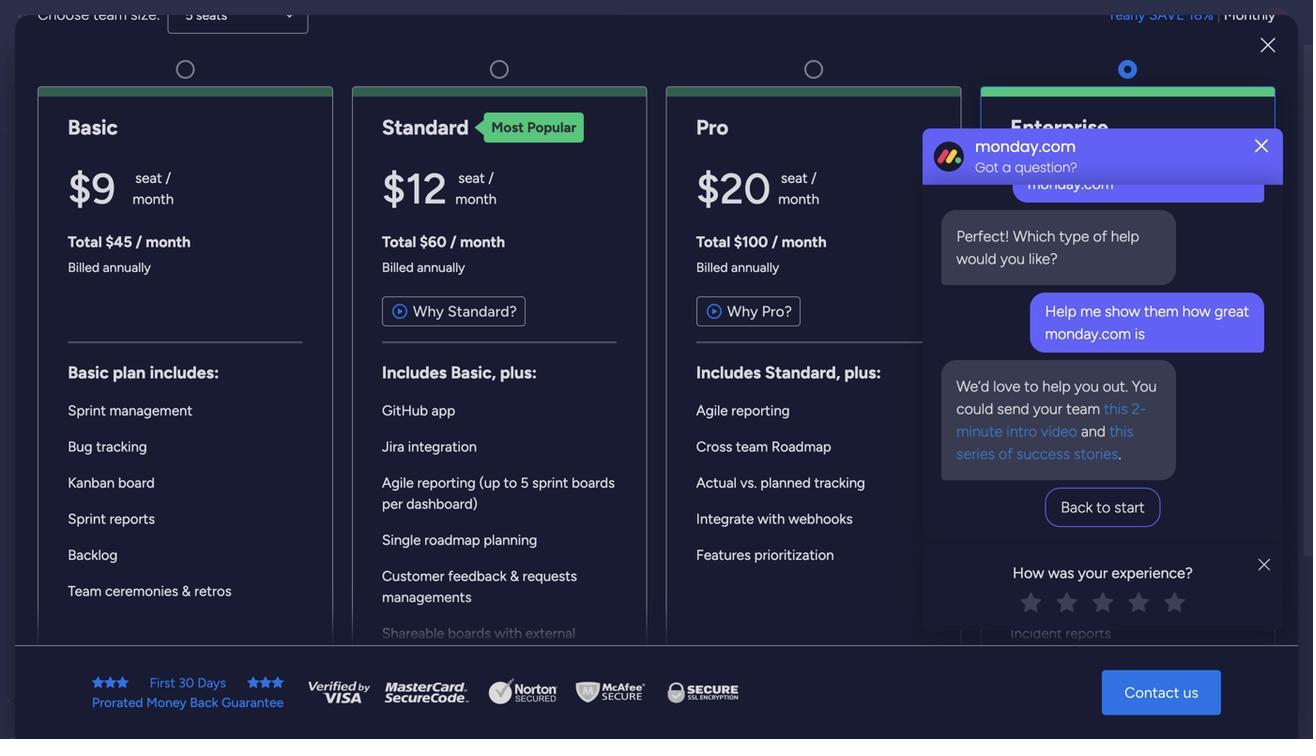 Task type: locate. For each thing, give the bounding box(es) containing it.
total left the $45
[[68, 233, 102, 251]]

2 star image from the left
[[247, 677, 259, 690]]

circle o image
[[1032, 224, 1044, 238], [1032, 272, 1044, 286], [1032, 296, 1044, 310]]

& inside document specs & product requirement docs
[[1120, 532, 1129, 549]]

how
[[1183, 303, 1211, 321]]

3 circle o image from the top
[[1032, 296, 1044, 310]]

month right $100
[[782, 233, 827, 251]]

0 horizontal spatial plan
[[113, 363, 146, 383]]

0 vertical spatial requests
[[1062, 475, 1117, 492]]

feature requests & release management
[[1011, 475, 1177, 513]]

roadmap up bugs queue
[[65, 329, 121, 345]]

choose a plan
[[609, 223, 704, 241]]

1 horizontal spatial a
[[1002, 159, 1011, 177]]

feedback for give
[[1073, 82, 1131, 99]]

and inside "wanting to maximize growth and scale fast."
[[1055, 263, 1077, 279]]

1 vertical spatial agile
[[382, 475, 414, 492]]

0 vertical spatial back
[[1061, 499, 1093, 517]]

dev inside monday dev > my team > my scrum team link
[[716, 605, 738, 620]]

circle o image inside enable desktop notifications link
[[1032, 224, 1044, 238]]

heading
[[489, 105, 825, 184]]

us inside enterprise tier selected option
[[1093, 304, 1107, 320]]

1 horizontal spatial roadmap
[[772, 439, 831, 456]]

monday dev left 5 seats on the left
[[84, 12, 179, 33]]

plus: inside standard tier selected option
[[500, 363, 537, 383]]

1 vertical spatial check circle image
[[1032, 248, 1044, 262]]

includes up github app
[[382, 363, 447, 383]]

install our mobile app
[[1050, 294, 1190, 311]]

&
[[1120, 475, 1129, 492], [1120, 532, 1129, 549], [510, 568, 519, 585], [182, 583, 191, 600], [1045, 677, 1054, 694]]

0 horizontal spatial billed
[[68, 259, 100, 275]]

why for $20
[[727, 303, 758, 321]]

work
[[63, 96, 91, 112]]

my
[[646, 265, 666, 283]]

& for retros
[[182, 583, 191, 600]]

contact us down "complete profile"
[[1042, 304, 1107, 320]]

profile
[[1150, 144, 1199, 164], [1116, 270, 1157, 287]]

circle o image for complete
[[1032, 272, 1044, 286]]

2 vertical spatial with
[[495, 626, 522, 643]]

reports inside basic tier selected option
[[109, 511, 155, 528]]

check circle image for setup
[[1032, 176, 1044, 190]]

Search in workspace field
[[39, 188, 157, 209]]

requests
[[686, 344, 750, 362], [58, 457, 113, 473]]

choose inside your pro trial has ended, choose your plan
[[531, 144, 640, 184]]

basic
[[68, 115, 118, 140], [68, 363, 109, 383]]

why standard? button
[[382, 297, 525, 327]]

1 seat from the left
[[135, 170, 162, 187]]

billed inside total $60 / month billed annually
[[382, 259, 414, 275]]

team inside basic tier selected option
[[68, 583, 102, 600]]

billing cycle selection group
[[1108, 4, 1276, 26]]

to left start
[[1097, 499, 1111, 517]]

with left external
[[495, 626, 522, 643]]

to
[[1158, 243, 1171, 259], [1024, 378, 1039, 396], [504, 475, 517, 492], [1097, 499, 1111, 517]]

contact up "getting started" element
[[1125, 684, 1180, 702]]

0 horizontal spatial agile
[[382, 475, 414, 492]]

includes up agile reporting at right bottom
[[696, 363, 761, 383]]

billed for $12
[[382, 259, 414, 275]]

basic down work
[[68, 115, 118, 140]]

shareable
[[382, 626, 444, 643]]

requests inside 'quick search results' list box
[[686, 344, 750, 362]]

0 vertical spatial lottie animation element
[[599, 45, 1127, 116]]

0 horizontal spatial roadmap
[[65, 329, 121, 345]]

1 horizontal spatial help
[[1111, 228, 1140, 245]]

with
[[758, 511, 785, 528], [1230, 552, 1259, 570], [495, 626, 522, 643]]

agile for agile reporting
[[696, 403, 728, 420]]

you left 'out.'
[[1075, 378, 1099, 396]]

complete
[[1032, 144, 1107, 164], [1050, 270, 1113, 287]]

2 why from the left
[[727, 303, 758, 321]]

circle o image inside complete profile link
[[1032, 272, 1044, 286]]

pro left trial at the top of page
[[558, 105, 602, 144]]

apps image
[[1108, 13, 1126, 32]]

help inside we'd love to help you out. you could send your team
[[1042, 378, 1071, 396]]

1 plus: from the left
[[500, 363, 537, 383]]

2 vertical spatial circle o image
[[1032, 296, 1044, 310]]

management inside basic tier selected option
[[109, 403, 192, 420]]

profile up setup account link
[[1150, 144, 1199, 164]]

help image
[[1195, 13, 1214, 32]]

jira down 'github'
[[382, 439, 405, 456]]

1 horizontal spatial tasks
[[341, 574, 379, 592]]

& up start
[[1120, 475, 1129, 492]]

this 2- minute intro video
[[957, 400, 1146, 441]]

workspace image
[[18, 149, 37, 168]]

why inside pro tier selected option
[[727, 303, 758, 321]]

month for $12 seat / month
[[456, 191, 497, 208]]

1 horizontal spatial plan
[[676, 223, 704, 241]]

2 basic from the top
[[68, 363, 109, 383]]

0 vertical spatial monday dev
[[84, 12, 179, 33]]

month
[[133, 191, 174, 208], [456, 191, 497, 208], [778, 191, 819, 208], [146, 233, 191, 251], [460, 233, 505, 251], [782, 233, 827, 251]]

0 vertical spatial management
[[109, 403, 192, 420]]

1 vertical spatial profile
[[1116, 270, 1157, 287]]

1 horizontal spatial of
[[1093, 228, 1107, 245]]

kanban board
[[68, 475, 155, 492]]

reports down product planning
[[1066, 626, 1111, 643]]

reports for sprint reports
[[109, 511, 155, 528]]

it requests inside 'quick search results' list box
[[669, 344, 750, 362]]

star image
[[92, 677, 104, 690], [116, 677, 129, 690]]

0 horizontal spatial annually
[[103, 259, 151, 275]]

complete down enterprise
[[1032, 144, 1107, 164]]

product planning
[[1011, 590, 1118, 606]]

1 vertical spatial contact us
[[1125, 684, 1199, 702]]

sprint management
[[68, 403, 192, 420]]

requests down bug
[[58, 457, 113, 473]]

your up businesses
[[1099, 198, 1127, 215]]

0 vertical spatial public board image
[[642, 343, 663, 363]]

annually down $60
[[417, 259, 465, 275]]

mcafee secure image
[[573, 679, 648, 707]]

0 horizontal spatial back
[[190, 695, 218, 711]]

1 vertical spatial management
[[1011, 496, 1094, 513]]

month inside $20 seat / month
[[778, 191, 819, 208]]

monday dev > my team > my scrum team for tasks
[[337, 605, 582, 620]]

2 total from the left
[[382, 233, 416, 251]]

plus: right basic,
[[500, 363, 537, 383]]

month for total $60 / month billed annually
[[460, 233, 505, 251]]

$20
[[696, 164, 771, 214]]

requests up external
[[523, 568, 577, 585]]

monday dev > my team > my scrum team
[[337, 375, 582, 390], [337, 605, 582, 620], [666, 605, 910, 620]]

agile inside agile reporting (up to 5 sprint boards per dashboard)
[[382, 475, 414, 492]]

0 horizontal spatial requests
[[58, 457, 113, 473]]

total left $60
[[382, 233, 416, 251]]

manage my account
[[588, 265, 725, 283]]

reporting
[[732, 403, 790, 420], [417, 475, 476, 492]]

roadmap
[[424, 532, 480, 549]]

1 circle o image from the top
[[1032, 224, 1044, 238]]

0 vertical spatial agile
[[696, 403, 728, 420]]

month for total $45 / month billed annually
[[146, 233, 191, 251]]

boards inside shareable boards with external stakeholders
[[448, 626, 491, 643]]

monday.com inside help me show them how great monday.com is
[[1045, 325, 1131, 343]]

github app
[[382, 403, 455, 420]]

yearly save 18% option
[[1108, 4, 1214, 26]]

out.
[[1103, 378, 1128, 396]]

give
[[1073, 61, 1101, 78]]

month inside total $100 / month billed annually
[[782, 233, 827, 251]]

my inside workspace selection element
[[43, 149, 64, 167]]

my left work
[[41, 96, 59, 112]]

check circle image up growth
[[1032, 248, 1044, 262]]

basic tier selected option
[[38, 86, 333, 722]]

with inside boost your workflow in minutes with ready-made templates
[[1230, 552, 1259, 570]]

0 horizontal spatial contact
[[1042, 304, 1090, 320]]

monthly option
[[1224, 4, 1276, 26]]

month inside total $60 / month billed annually
[[460, 233, 505, 251]]

getting started
[[65, 425, 157, 441]]

billed inside total $100 / month billed annually
[[696, 259, 728, 275]]

1 sprint from the top
[[68, 403, 106, 420]]

shareable boards with external stakeholders
[[382, 626, 576, 664]]

kanban
[[68, 475, 115, 492]]

1 vertical spatial templates
[[1138, 616, 1205, 634]]

/ right "$9"
[[166, 170, 171, 187]]

plus: right standard,
[[844, 363, 881, 383]]

choose up manage
[[609, 223, 661, 241]]

quick search results list box
[[290, 176, 958, 654]]

your inside boost your workflow in minutes with ready-made templates
[[1058, 552, 1088, 570]]

a up the manage my account button
[[665, 223, 672, 241]]

button padding image
[[1259, 36, 1278, 54]]

reports down board
[[109, 511, 155, 528]]

0 vertical spatial basic
[[68, 115, 118, 140]]

1 star image from the left
[[92, 677, 104, 690]]

2 billed from the left
[[382, 259, 414, 275]]

templates down experience?
[[1138, 616, 1205, 634]]

plus: inside enterprise tier selected option
[[1114, 363, 1151, 383]]

2 star image from the left
[[116, 677, 129, 690]]

monday.com inside 'monday.com got a question?'
[[975, 136, 1076, 157]]

desktop
[[1096, 222, 1149, 239]]

includes up server
[[1011, 363, 1075, 383]]

feedback inside customer feedback & requests managements
[[448, 568, 507, 585]]

you
[[1132, 378, 1157, 396]]

2 horizontal spatial seat
[[781, 170, 808, 187]]

1 horizontal spatial annually
[[417, 259, 465, 275]]

choose inside button
[[609, 223, 661, 241]]

notifications
[[1152, 222, 1234, 239]]

contact us up "getting started" element
[[1125, 684, 1199, 702]]

public board image
[[642, 343, 663, 363], [20, 456, 38, 474]]

0 horizontal spatial includes
[[382, 363, 447, 383]]

seat down ended,
[[781, 170, 808, 187]]

monday.com got a question?
[[975, 136, 1077, 177]]

success
[[1017, 445, 1070, 463]]

why pro?
[[727, 303, 792, 321]]

dev up agile reporting at right bottom
[[716, 375, 738, 390]]

why
[[413, 303, 444, 321], [727, 303, 758, 321]]

& inside feature requests & release management
[[1120, 475, 1129, 492]]

check circle image inside setup account link
[[1032, 176, 1044, 190]]

3 total from the left
[[696, 233, 730, 251]]

2 check circle image from the top
[[1032, 248, 1044, 262]]

us
[[1093, 304, 1107, 320], [1183, 684, 1199, 702]]

your down inbox
[[489, 105, 551, 144]]

& left get
[[1045, 677, 1054, 694]]

2 horizontal spatial plan
[[718, 144, 782, 184]]

jira inside standard tier selected option
[[382, 439, 405, 456]]

total inside total $100 / month billed annually
[[696, 233, 730, 251]]

public board image
[[40, 264, 58, 282], [314, 343, 334, 363], [40, 424, 58, 442], [314, 573, 334, 593], [642, 573, 663, 593]]

complete for complete profile
[[1050, 270, 1113, 287]]

yearly save 18%
[[1108, 6, 1214, 23]]

1 vertical spatial help
[[1042, 378, 1071, 396]]

/ right the $45
[[136, 233, 142, 251]]

circle o image inside install our mobile app link
[[1032, 296, 1044, 310]]

you inside we'd love to help you out. you could send your team
[[1075, 378, 1099, 396]]

1 total from the left
[[68, 233, 102, 251]]

2 horizontal spatial with
[[1230, 552, 1259, 570]]

and inside quickly access your recent boards, inbox and workspaces
[[548, 70, 573, 88]]

dev up 'github'
[[388, 375, 409, 390]]

single roadmap planning
[[382, 532, 537, 549]]

1 horizontal spatial management
[[1011, 496, 1094, 513]]

0 horizontal spatial of
[[999, 445, 1013, 463]]

0 vertical spatial complete
[[1032, 144, 1107, 164]]

requests inside customer feedback & requests managements
[[523, 568, 577, 585]]

standard
[[382, 115, 469, 140]]

organizations
[[1011, 241, 1104, 259]]

1 horizontal spatial lottie animation element
[[599, 45, 1127, 116]]

this inside the 'this series of success stories'
[[1110, 423, 1134, 441]]

$60
[[420, 233, 447, 251]]

feature
[[1011, 475, 1059, 492]]

scrum
[[55, 233, 91, 249], [513, 375, 549, 390], [513, 605, 549, 620], [841, 605, 877, 620]]

2 circle o image from the top
[[1032, 272, 1044, 286]]

notifications image
[[984, 13, 1003, 32]]

1 horizontal spatial with
[[758, 511, 785, 528]]

add to favorites image
[[907, 343, 926, 362]]

quickly access your recent boards, inbox and workspaces
[[268, 70, 573, 109]]

2 vertical spatial choose
[[609, 223, 661, 241]]

check circle image up circle o image
[[1032, 176, 1044, 190]]

boost your workflow in minutes with ready-made templates
[[1015, 552, 1259, 593]]

seat for $12
[[458, 170, 485, 187]]

my right workspace icon
[[43, 149, 64, 167]]

lottie animation element for my scrum team
[[0, 550, 239, 740]]

& left retros
[[182, 583, 191, 600]]

& for release
[[1120, 475, 1129, 492]]

public board image down 'my'
[[642, 343, 663, 363]]

2 includes from the left
[[696, 363, 761, 383]]

> down prioritization
[[808, 605, 817, 620]]

actual vs. planned tracking
[[696, 475, 865, 492]]

basic plan includes:
[[68, 363, 219, 383]]

1 billed from the left
[[68, 259, 100, 275]]

total for $12
[[382, 233, 416, 251]]

monday down features
[[666, 605, 713, 620]]

plan up $100
[[718, 144, 782, 184]]

total inside total $60 / month billed annually
[[382, 233, 416, 251]]

list box
[[0, 222, 239, 734]]

dev
[[152, 12, 179, 33], [303, 78, 327, 96], [388, 375, 409, 390], [716, 375, 738, 390], [388, 605, 409, 620], [716, 605, 738, 620]]

bug tracking
[[68, 439, 147, 456]]

reporting up cross team roadmap
[[732, 403, 790, 420]]

total $45 / month billed annually
[[68, 233, 191, 275]]

contact us inside enterprise tier selected option
[[1042, 304, 1107, 320]]

1 horizontal spatial feedback
[[1073, 82, 1131, 99]]

circle o image left help
[[1032, 296, 1044, 310]]

plus: for $20
[[844, 363, 881, 383]]

contact us button down explore templates
[[1102, 671, 1221, 716]]

/ inside total $60 / month billed annually
[[450, 233, 457, 251]]

plus: for $12
[[500, 363, 537, 383]]

0 horizontal spatial tracking
[[96, 439, 147, 456]]

dev heading
[[303, 76, 327, 98]]

docs
[[1091, 553, 1122, 570]]

& inside customer feedback & requests managements
[[510, 568, 519, 585]]

1 vertical spatial requests
[[523, 568, 577, 585]]

/ down most
[[489, 170, 494, 187]]

and down 'out.'
[[1081, 403, 1104, 420]]

0 vertical spatial help
[[1111, 228, 1140, 245]]

1 horizontal spatial us
[[1183, 684, 1199, 702]]

1 vertical spatial tracking
[[814, 475, 865, 492]]

bugs queue
[[65, 361, 136, 377]]

1 annually from the left
[[103, 259, 151, 275]]

pro left ended,
[[696, 115, 729, 140]]

seat for $20
[[781, 170, 808, 187]]

reports for incident reports
[[1066, 626, 1111, 643]]

3 plus: from the left
[[1114, 363, 1151, 383]]

total inside the total $45 / month billed annually
[[68, 233, 102, 251]]

2 plus: from the left
[[844, 363, 881, 383]]

most popular section head
[[475, 113, 584, 143]]

boards inside agile reporting (up to 5 sprint boards per dashboard)
[[572, 475, 615, 492]]

3 seat from the left
[[781, 170, 808, 187]]

why left standard?
[[413, 303, 444, 321]]

your inside your pro trial has ended, choose your plan
[[647, 144, 711, 184]]

0 vertical spatial it requests
[[669, 344, 750, 362]]

1 vertical spatial reporting
[[417, 475, 476, 492]]

0 vertical spatial choose
[[38, 6, 89, 24]]

0 vertical spatial templates
[[1100, 575, 1167, 593]]

tasks down the my scrum team
[[65, 265, 97, 281]]

seat right visited
[[458, 170, 485, 187]]

/ inside $20 seat / month
[[811, 170, 817, 187]]

includes inside standard tier selected option
[[382, 363, 447, 383]]

> up github app
[[412, 375, 421, 390]]

profile up mobile in the top of the page
[[1116, 270, 1157, 287]]

0 vertical spatial planning
[[484, 532, 537, 549]]

templates down workflow
[[1100, 575, 1167, 593]]

close image
[[1255, 139, 1268, 154]]

your up account
[[1111, 144, 1146, 164]]

visited
[[389, 154, 442, 174]]

your inside quickly access your recent boards, inbox and workspaces
[[372, 70, 402, 88]]

5 left seats
[[185, 7, 193, 23]]

includes basic, plus:
[[382, 363, 537, 383]]

your for upload
[[1099, 198, 1127, 215]]

is
[[1135, 325, 1145, 343]]

2 annually from the left
[[417, 259, 465, 275]]

manage my account button
[[573, 255, 740, 292]]

cross
[[696, 439, 732, 456]]

monday dev > my team > my scrum team up shareable boards with external stakeholders
[[337, 605, 582, 620]]

0 vertical spatial a
[[1002, 159, 1011, 177]]

& inside basic tier selected option
[[182, 583, 191, 600]]

back down days
[[190, 695, 218, 711]]

circle o image down circle o image
[[1032, 224, 1044, 238]]

planning down agile reporting (up to 5 sprint boards per dashboard)
[[484, 532, 537, 549]]

feedback
[[1073, 82, 1131, 99], [448, 568, 507, 585]]

1 horizontal spatial tracking
[[814, 475, 865, 492]]

1 horizontal spatial reporting
[[732, 403, 790, 420]]

1 horizontal spatial plus:
[[844, 363, 881, 383]]

to inside we'd love to help you out. you could send your team
[[1024, 378, 1039, 396]]

recent
[[406, 70, 450, 88]]

noah lott image
[[1261, 8, 1291, 38]]

got
[[975, 159, 999, 177]]

2 seat from the left
[[458, 170, 485, 187]]

of
[[1093, 228, 1107, 245], [999, 445, 1013, 463]]

feedback down give
[[1073, 82, 1131, 99]]

fast.
[[1113, 263, 1138, 279]]

and up stories
[[1078, 423, 1110, 441]]

roadmap
[[65, 329, 121, 345], [772, 439, 831, 456]]

this inside this 2- minute intro video
[[1104, 400, 1128, 418]]

1 horizontal spatial it
[[669, 344, 682, 362]]

0 horizontal spatial reporting
[[417, 475, 476, 492]]

annually inside total $60 / month billed annually
[[417, 259, 465, 275]]

team down prioritization
[[774, 605, 805, 620]]

month right $12
[[456, 191, 497, 208]]

0 horizontal spatial planning
[[484, 532, 537, 549]]

annually down $100
[[731, 259, 779, 275]]

why inside standard tier selected option
[[413, 303, 444, 321]]

1 horizontal spatial includes
[[696, 363, 761, 383]]

circle o image down the like?
[[1032, 272, 1044, 286]]

0 horizontal spatial jira
[[382, 439, 405, 456]]

with inside pro tier selected option
[[758, 511, 785, 528]]

3 annually from the left
[[731, 259, 779, 275]]

lottie animation element
[[599, 45, 1127, 116], [0, 550, 239, 740]]

0 horizontal spatial it
[[44, 457, 55, 473]]

1 horizontal spatial pro
[[696, 115, 729, 140]]

option
[[0, 224, 239, 228]]

0 horizontal spatial with
[[495, 626, 522, 643]]

agile inside pro tier selected option
[[696, 403, 728, 420]]

month inside $12 seat / month
[[456, 191, 497, 208]]

help up invite team members
[[1111, 228, 1140, 245]]

reports inside enterprise tier selected option
[[1066, 626, 1111, 643]]

1 includes from the left
[[382, 363, 447, 383]]

1 vertical spatial reports
[[1066, 626, 1111, 643]]

0 horizontal spatial feedback
[[448, 568, 507, 585]]

you inside perfect! which type of help would you like?
[[1001, 250, 1025, 268]]

agile for agile reporting (up to 5 sprint boards per dashboard)
[[382, 475, 414, 492]]

basic for basic plan includes:
[[68, 363, 109, 383]]

external
[[525, 626, 576, 643]]

1 basic from the top
[[68, 115, 118, 140]]

includes standard, plus:
[[696, 363, 881, 383]]

/ for $20 seat / month
[[811, 170, 817, 187]]

1 horizontal spatial it requests
[[669, 344, 750, 362]]

1 horizontal spatial star image
[[116, 677, 129, 690]]

0 vertical spatial monday.com
[[975, 136, 1076, 157]]

month right $20
[[778, 191, 819, 208]]

2 horizontal spatial plus:
[[1114, 363, 1151, 383]]

ready-
[[1015, 575, 1059, 593]]

1 horizontal spatial agile
[[696, 403, 728, 420]]

star image
[[104, 677, 116, 690], [247, 677, 259, 690], [259, 677, 272, 690], [272, 677, 284, 690]]

bug
[[68, 439, 93, 456]]

/ down ended,
[[811, 170, 817, 187]]

this down 'out.'
[[1104, 400, 1128, 418]]

seat up search in workspace field
[[135, 170, 162, 187]]

complete up the install
[[1050, 270, 1113, 287]]

0 horizontal spatial management
[[109, 403, 192, 420]]

with inside shareable boards with external stakeholders
[[495, 626, 522, 643]]

annually inside total $100 / month billed annually
[[731, 259, 779, 275]]

0 vertical spatial you
[[1001, 250, 1025, 268]]

month for $20 seat / month
[[778, 191, 819, 208]]

team ceremonies & retros
[[68, 583, 232, 600]]

1 vertical spatial circle o image
[[1032, 272, 1044, 286]]

2 horizontal spatial billed
[[696, 259, 728, 275]]

invite team members link
[[1032, 244, 1285, 265]]

seat inside $20 seat / month
[[781, 170, 808, 187]]

v2 bolt switch image
[[1165, 70, 1176, 91]]

$100
[[734, 233, 768, 251]]

0 horizontal spatial star image
[[92, 677, 104, 690]]

workspace selection element
[[18, 147, 108, 171]]

lottie animation image
[[0, 550, 239, 740]]

tracking
[[96, 439, 147, 456], [814, 475, 865, 492]]

2 vertical spatial plan
[[113, 363, 146, 383]]

this
[[1104, 400, 1128, 418], [1110, 423, 1134, 441]]

& down single roadmap planning
[[510, 568, 519, 585]]

planning inside standard tier selected option
[[484, 532, 537, 549]]

1 vertical spatial lottie animation element
[[0, 550, 239, 740]]

0 vertical spatial contact us button
[[1011, 297, 1115, 327]]

1 vertical spatial this
[[1110, 423, 1134, 441]]

to inside agile reporting (up to 5 sprint boards per dashboard)
[[504, 475, 517, 492]]

your
[[372, 70, 402, 88], [647, 144, 711, 184], [1033, 400, 1063, 418], [1058, 552, 1088, 570], [1078, 565, 1108, 582]]

0 horizontal spatial it requests
[[44, 457, 113, 473]]

1 horizontal spatial requests
[[1062, 475, 1117, 492]]

5 inside agile reporting (up to 5 sprint boards per dashboard)
[[521, 475, 529, 492]]

month inside the total $45 / month billed annually
[[146, 233, 191, 251]]

1 vertical spatial a
[[665, 223, 672, 241]]

my down search in workspace field
[[34, 233, 52, 249]]

1 vertical spatial choose
[[531, 144, 640, 184]]

2 sprint from the top
[[68, 511, 106, 528]]

/ inside the total $45 / month billed annually
[[136, 233, 142, 251]]

our
[[1091, 294, 1114, 311]]

$20 seat / month
[[696, 164, 819, 214]]

choose down popular at the top left
[[531, 144, 640, 184]]

1 check circle image from the top
[[1032, 176, 1044, 190]]

it requests
[[669, 344, 750, 362], [44, 457, 113, 473]]

pro inside option
[[696, 115, 729, 140]]

1 vertical spatial monday dev
[[244, 78, 327, 96]]

0 horizontal spatial monday dev
[[84, 12, 179, 33]]

inbox
[[507, 70, 545, 88]]

1 vertical spatial contact
[[1125, 684, 1180, 702]]

start
[[1115, 499, 1145, 517]]

v2 user feedback image
[[1051, 70, 1065, 91]]

reporting inside agile reporting (up to 5 sprint boards per dashboard)
[[417, 475, 476, 492]]

4 star image from the left
[[272, 677, 284, 690]]

total $100 / month billed annually
[[696, 233, 827, 275]]

tasks left the customer at left
[[341, 574, 379, 592]]

a
[[1002, 159, 1011, 177], [665, 223, 672, 241]]

boards
[[572, 475, 615, 492], [448, 626, 491, 643]]

2 horizontal spatial total
[[696, 233, 730, 251]]

1 horizontal spatial 5
[[521, 475, 529, 492]]

1 why from the left
[[413, 303, 444, 321]]

1 horizontal spatial billed
[[382, 259, 414, 275]]

0 vertical spatial reports
[[109, 511, 155, 528]]

tracking inside basic tier selected option
[[96, 439, 147, 456]]

3 includes from the left
[[1011, 363, 1075, 383]]

1 vertical spatial public board image
[[20, 456, 38, 474]]

basic for basic
[[68, 115, 118, 140]]

monday dev > my team > my scrum team up app
[[337, 375, 582, 390]]

this up .
[[1110, 423, 1134, 441]]

and right inbox
[[548, 70, 573, 88]]

to right (up
[[504, 475, 517, 492]]

monday inside monday dev > my team > my scrum team link
[[666, 605, 713, 620]]

team up shareable boards with external stakeholders
[[445, 605, 477, 620]]

first 30 days
[[150, 675, 226, 691]]

jira left 2-
[[1107, 403, 1130, 420]]

of inside perfect! which type of help would you like?
[[1093, 228, 1107, 245]]

1 horizontal spatial public board image
[[642, 343, 663, 363]]

0 vertical spatial roadmap
[[65, 329, 121, 345]]

team inside pro tier selected option
[[736, 439, 768, 456]]

check circle image
[[1032, 176, 1044, 190], [1032, 248, 1044, 262]]

integrate
[[696, 511, 754, 528]]

my up app
[[424, 375, 442, 390]]

0 horizontal spatial total
[[68, 233, 102, 251]]

/ for total $60 / month billed annually
[[450, 233, 457, 251]]

3 billed from the left
[[696, 259, 728, 275]]

$12 seat / month
[[382, 164, 497, 214]]

planning down how was your experience?
[[1064, 590, 1118, 606]]

contact us button down growth
[[1011, 297, 1115, 327]]

features prioritization
[[696, 547, 834, 564]]



Task type: vqa. For each thing, say whether or not it's contained in the screenshot.
contact us in the "Enterprise tier selected" option
yes



Task type: describe. For each thing, give the bounding box(es) containing it.
billed for $20
[[696, 259, 728, 275]]

my up shareable boards with external stakeholders
[[491, 605, 509, 620]]

jira for jira server and jira data center
[[1011, 403, 1033, 420]]

> up shareable
[[412, 605, 421, 620]]

choose for choose a plan
[[609, 223, 661, 241]]

contact us button inside enterprise tier selected option
[[1011, 297, 1115, 327]]

customer
[[382, 568, 445, 585]]

recently visited
[[316, 154, 442, 174]]

1 horizontal spatial contact
[[1125, 684, 1180, 702]]

could
[[957, 400, 994, 418]]

help inside perfect! which type of help would you like?
[[1111, 228, 1140, 245]]

github
[[382, 403, 428, 420]]

popular
[[527, 119, 577, 136]]

my up shareable
[[424, 605, 442, 620]]

monday up my work button
[[84, 12, 148, 33]]

your inside your pro trial has ended, choose your plan
[[489, 105, 551, 144]]

perfect!
[[957, 228, 1010, 245]]

1 star image from the left
[[104, 677, 116, 690]]

seat inside seat / month
[[135, 170, 162, 187]]

1 vertical spatial back
[[190, 695, 218, 711]]

search everything image
[[1154, 13, 1172, 32]]

scrum inside monday dev > my team > my scrum team link
[[841, 605, 877, 620]]

jira integration
[[382, 439, 477, 456]]

monday up shareable
[[337, 605, 384, 620]]

roadmap inside pro tier selected option
[[772, 439, 831, 456]]

quarterly goals
[[1011, 439, 1106, 456]]

a inside button
[[665, 223, 672, 241]]

heading containing your pro trial has ended,
[[489, 105, 825, 184]]

businesses
[[1086, 219, 1161, 237]]

stakeholders
[[382, 647, 462, 664]]

monday dev > my team
[[666, 375, 805, 390]]

5 seats
[[185, 7, 227, 23]]

account
[[670, 265, 725, 283]]

show
[[1105, 303, 1140, 321]]

quarterly
[[1011, 439, 1070, 456]]

stories
[[1074, 445, 1119, 463]]

tier options list box
[[38, 53, 1276, 722]]

billed inside the total $45 / month billed annually
[[68, 259, 100, 275]]

> up agile reporting at right bottom
[[741, 375, 749, 390]]

days
[[197, 675, 226, 691]]

1 vertical spatial it
[[44, 457, 55, 473]]

0 horizontal spatial public board image
[[20, 456, 38, 474]]

team up agile reporting at right bottom
[[774, 375, 805, 390]]

scale
[[1080, 263, 1110, 279]]

my down features prioritization
[[752, 605, 770, 620]]

team up app
[[445, 375, 477, 390]]

> down standard?
[[480, 375, 488, 390]]

incident reports
[[1011, 626, 1111, 643]]

circle o image
[[1032, 200, 1044, 214]]

> up shareable boards with external stakeholders
[[480, 605, 488, 620]]

tasks inside 'quick search results' list box
[[341, 574, 379, 592]]

> down features prioritization
[[741, 605, 749, 620]]

my work
[[41, 96, 91, 112]]

which
[[1013, 228, 1056, 245]]

circle o image for install
[[1032, 296, 1044, 310]]

enterprise tier selected option
[[980, 86, 1276, 722]]

/ for $12 seat / month
[[489, 170, 494, 187]]

& for requests
[[510, 568, 519, 585]]

help me show them how great monday.com is
[[1045, 303, 1249, 343]]

agile reporting
[[696, 403, 790, 420]]

sprint
[[532, 475, 568, 492]]

contact inside enterprise tier selected option
[[1042, 304, 1090, 320]]

dev left 5 seats on the left
[[152, 12, 179, 33]]

norton secured image
[[481, 679, 565, 707]]

standard?
[[448, 303, 517, 321]]

workspaces
[[268, 91, 348, 109]]

wanting to maximize growth and scale fast.
[[1011, 243, 1228, 279]]

2 horizontal spatial jira
[[1107, 403, 1130, 420]]

give feedback
[[1073, 61, 1131, 99]]

requests inside feature requests & release management
[[1062, 475, 1117, 492]]

integrate with webhooks
[[696, 511, 853, 528]]

of inside the 'this series of success stories'
[[999, 445, 1013, 463]]

back to start
[[1061, 499, 1145, 517]]

me
[[1080, 303, 1101, 321]]

dismiss rating button image
[[1257, 558, 1272, 573]]

why for $12
[[413, 303, 444, 321]]

this for this 2- minute intro video
[[1104, 400, 1128, 418]]

sprint for sprint management
[[68, 403, 106, 420]]

total for $20
[[696, 233, 730, 251]]

feedback for customer
[[448, 568, 507, 585]]

how was your experience?
[[1013, 565, 1193, 582]]

manage
[[588, 265, 642, 283]]

agile reporting (up to 5 sprint boards per dashboard)
[[382, 475, 615, 513]]

lottie animation element for quickly access your recent boards, inbox and workspaces
[[599, 45, 1127, 116]]

check circle image for invite
[[1032, 248, 1044, 262]]

list box containing my scrum team
[[0, 222, 239, 734]]

annually for $20
[[731, 259, 779, 275]]

in
[[1157, 552, 1169, 570]]

teams,
[[1037, 219, 1083, 237]]

pro,
[[1079, 363, 1110, 383]]

recently
[[316, 154, 385, 174]]

monday left dev heading
[[244, 78, 299, 96]]

backlog
[[68, 547, 118, 564]]

select product image
[[17, 13, 36, 32]]

explore templates button
[[1015, 606, 1274, 644]]

dashboard)
[[406, 496, 478, 513]]

pro?
[[762, 303, 792, 321]]

see plans button
[[190, 8, 281, 37]]

add to favorites image
[[907, 573, 926, 592]]

this series of success stories link
[[957, 423, 1134, 463]]

/ for total $100 / month billed annually
[[772, 233, 778, 251]]

requests for public board image to the right
[[686, 344, 750, 362]]

sprint for sprint reports
[[68, 511, 106, 528]]

for teams, businesses organizations
[[1011, 219, 1161, 259]]

includes inside enterprise tier selected option
[[1011, 363, 1075, 383]]

team inside we'd love to help you out. you could send your team
[[1066, 400, 1100, 418]]

annually inside the total $45 / month billed annually
[[103, 259, 151, 275]]

inbox image
[[1025, 13, 1044, 32]]

templates inside explore templates button
[[1138, 616, 1205, 634]]

0 vertical spatial tasks
[[65, 265, 97, 281]]

pro inside your pro trial has ended, choose your plan
[[558, 105, 602, 144]]

monday up agile reporting at right bottom
[[666, 375, 713, 390]]

reporting for agile reporting
[[732, 403, 790, 420]]

search
[[1223, 71, 1270, 89]]

plan inside button
[[676, 223, 704, 241]]

my down standard?
[[491, 375, 509, 390]]

annually for $12
[[417, 259, 465, 275]]

webhooks
[[789, 511, 853, 528]]

management inside feature requests & release management
[[1011, 496, 1094, 513]]

dev up recently
[[303, 78, 327, 96]]

it inside 'quick search results' list box
[[669, 344, 682, 362]]

see plans
[[215, 15, 272, 31]]

enable desktop notifications
[[1050, 222, 1234, 239]]

invite members image
[[1066, 13, 1085, 32]]

workflow
[[1091, 552, 1153, 570]]

standard tier selected option
[[352, 86, 647, 722]]

team inside workspace selection element
[[68, 149, 105, 167]]

my down prioritization
[[820, 605, 838, 620]]

3 star image from the left
[[259, 677, 272, 690]]

ssl encrypted image
[[656, 679, 749, 707]]

app
[[432, 403, 455, 420]]

this series of success stories
[[957, 423, 1134, 463]]

& for product
[[1120, 532, 1129, 549]]

to inside "wanting to maximize growth and scale fast."
[[1158, 243, 1171, 259]]

jira for jira integration
[[382, 439, 405, 456]]

pro tier selected option
[[666, 86, 961, 722]]

enterprise
[[1011, 115, 1109, 140]]

planning inside enterprise tier selected option
[[1064, 590, 1118, 606]]

prorated money back guarantee
[[92, 695, 284, 711]]

a inside 'monday.com got a question?'
[[1002, 159, 1011, 177]]

monday down sprints
[[337, 375, 384, 390]]

0 horizontal spatial 5
[[185, 7, 193, 23]]

this for this series of success stories
[[1110, 423, 1134, 441]]

quick search
[[1181, 71, 1270, 89]]

your for complete
[[1111, 144, 1146, 164]]

enable desktop notifications link
[[1032, 220, 1285, 242]]

why pro? button
[[696, 297, 801, 327]]

(up
[[479, 475, 500, 492]]

complete for complete your profile
[[1032, 144, 1107, 164]]

1 horizontal spatial back
[[1061, 499, 1093, 517]]

month up the total $45 / month billed annually
[[133, 191, 174, 208]]

includes for $12
[[382, 363, 447, 383]]

dev up shareable
[[388, 605, 409, 620]]

templates image image
[[1020, 405, 1268, 535]]

plan inside your pro trial has ended, choose your plan
[[718, 144, 782, 184]]

0 vertical spatial profile
[[1150, 144, 1199, 164]]

release
[[1133, 475, 1177, 492]]

was
[[1048, 565, 1074, 582]]

incident
[[1011, 626, 1062, 643]]

requests for public board image to the left
[[58, 457, 113, 473]]

queue
[[97, 361, 136, 377]]

1 vertical spatial us
[[1183, 684, 1199, 702]]

upload your photo link
[[1032, 196, 1285, 218]]

planned
[[761, 475, 811, 492]]

account
[[1092, 174, 1146, 191]]

them
[[1144, 303, 1179, 321]]

document specs & product requirement docs
[[1011, 532, 1183, 570]]

1 horizontal spatial contact us
[[1125, 684, 1199, 702]]

my inside button
[[41, 96, 59, 112]]

retros
[[194, 583, 232, 600]]

love
[[993, 378, 1021, 396]]

team up scale
[[1089, 246, 1123, 263]]

actual
[[696, 475, 737, 492]]

monday dev > my team > my scrum team for sprints
[[337, 375, 582, 390]]

includes for $20
[[696, 363, 761, 383]]

monday dev > my team > my scrum team link
[[634, 421, 943, 632]]

dapulse x slim image
[[1257, 136, 1279, 159]]

my up agile reporting at right bottom
[[752, 375, 770, 390]]

reporting for agile reporting (up to 5 sprint boards per dashboard)
[[417, 475, 476, 492]]

your inside we'd love to help you out. you could send your team
[[1033, 400, 1063, 418]]

circle o image for enable
[[1032, 224, 1044, 238]]

$45
[[106, 233, 132, 251]]

profile inside complete profile link
[[1116, 270, 1157, 287]]

minutes
[[1172, 552, 1226, 570]]

choose for choose team size:
[[38, 6, 89, 24]]

complete profile link
[[1032, 268, 1285, 289]]

boards,
[[454, 70, 504, 88]]

tracking inside pro tier selected option
[[814, 475, 865, 492]]

mastercard secure code image
[[380, 679, 473, 707]]

/ inside seat / month
[[166, 170, 171, 187]]

help
[[1045, 303, 1077, 321]]

1 vertical spatial contact us button
[[1102, 671, 1221, 716]]

monday dev > my team > my scrum team down prioritization
[[666, 605, 910, 620]]

quick search button
[[1150, 61, 1285, 99]]

inspired
[[1085, 677, 1138, 694]]

document
[[1011, 532, 1077, 549]]

getting started element
[[1003, 712, 1285, 740]]

templates inside boost your workflow in minutes with ready-made templates
[[1100, 575, 1167, 593]]

plan inside basic tier selected option
[[113, 363, 146, 383]]

/ for total $45 / month billed annually
[[136, 233, 142, 251]]

for
[[1011, 219, 1033, 237]]

month for total $100 / month billed annually
[[782, 233, 827, 251]]

verified by visa image
[[306, 679, 372, 707]]



